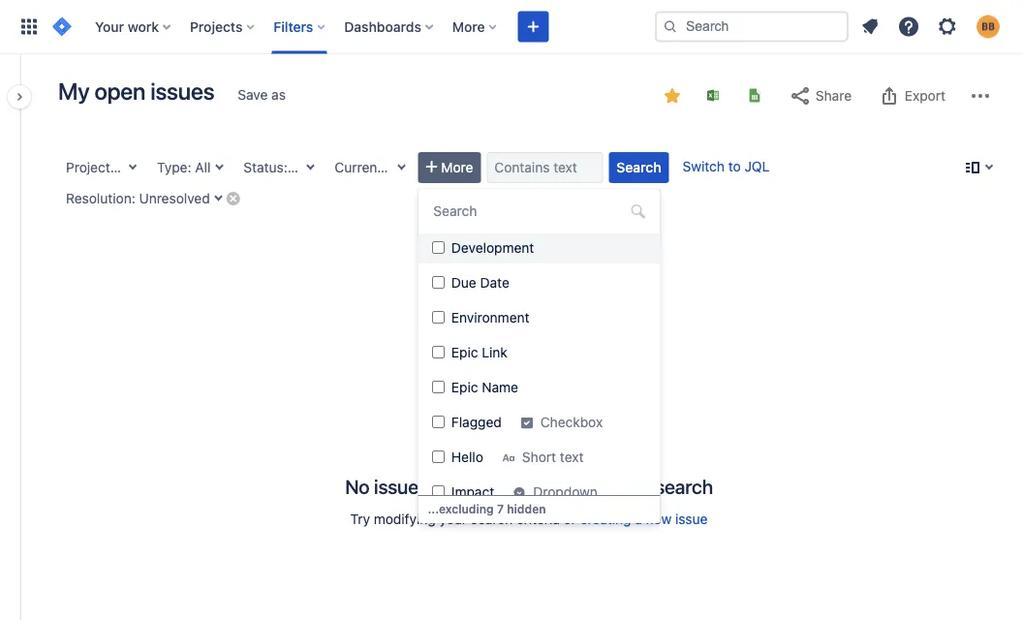 Task type: vqa. For each thing, say whether or not it's contained in the screenshot.
"Bob"
no



Task type: describe. For each thing, give the bounding box(es) containing it.
notifications image
[[859, 15, 882, 38]]

search
[[617, 159, 662, 175]]

match
[[554, 475, 609, 498]]

dropdown image
[[513, 487, 525, 499]]

epic for epic name
[[451, 379, 478, 395]]

checkbox
[[540, 414, 603, 430]]

1 vertical spatial search field
[[428, 198, 651, 225]]

or
[[564, 511, 577, 527]]

open in google sheets image
[[747, 88, 763, 103]]

hello
[[451, 449, 483, 465]]

default image
[[630, 204, 646, 219]]

creating
[[580, 511, 632, 527]]

current
[[335, 159, 382, 175]]

save
[[238, 87, 268, 103]]

were
[[433, 475, 474, 498]]

jira software image
[[50, 15, 74, 38]]

resolution:
[[66, 190, 135, 206]]

no issues were found to match your search
[[345, 475, 713, 498]]

creating a new issue link
[[580, 511, 708, 527]]

settings image
[[936, 15, 960, 38]]

search button
[[609, 152, 669, 183]]

more inside more popup button
[[453, 18, 485, 34]]

unresolved
[[139, 190, 210, 206]]

epic for epic link
[[451, 345, 478, 361]]

0 vertical spatial search
[[655, 475, 713, 498]]

0 vertical spatial search field
[[655, 11, 849, 42]]

current user button
[[327, 152, 415, 183]]

short text
[[522, 449, 583, 465]]

share link
[[779, 80, 862, 111]]

type:
[[157, 159, 191, 175]]

as
[[272, 87, 286, 103]]

1 vertical spatial to
[[533, 475, 550, 498]]

dashboards
[[344, 18, 422, 34]]

link
[[481, 345, 507, 361]]

more button
[[447, 11, 505, 42]]

jql
[[745, 158, 770, 174]]

export
[[905, 88, 946, 104]]

type: all
[[157, 159, 211, 175]]

sidebar navigation image
[[0, 78, 43, 116]]

share
[[816, 88, 852, 104]]

hidden
[[507, 502, 546, 516]]

checkbox image
[[521, 417, 532, 429]]

try
[[350, 511, 370, 527]]

all for status: all
[[291, 159, 307, 175]]

due
[[451, 275, 476, 291]]

0 horizontal spatial your
[[440, 511, 467, 527]]

name
[[481, 379, 518, 395]]

project:
[[66, 159, 114, 175]]

epic name
[[451, 379, 518, 395]]

new
[[646, 511, 672, 527]]

...excluding
[[428, 502, 494, 516]]

issue
[[676, 511, 708, 527]]

dashboards button
[[339, 11, 441, 42]]

dropdown
[[533, 484, 597, 500]]

switch
[[683, 158, 725, 174]]

short text image
[[502, 452, 514, 464]]



Task type: locate. For each thing, give the bounding box(es) containing it.
search image
[[663, 19, 679, 34]]

0 vertical spatial issues
[[150, 78, 215, 105]]

export button
[[869, 80, 956, 111]]

epic
[[451, 345, 478, 361], [451, 379, 478, 395]]

all for project: all
[[118, 159, 133, 175]]

date
[[480, 275, 509, 291]]

modifying
[[374, 511, 436, 527]]

save as
[[238, 87, 286, 103]]

epic left 'link'
[[451, 345, 478, 361]]

my open issues
[[58, 78, 215, 105]]

banner containing your work
[[0, 0, 1024, 54]]

1 horizontal spatial all
[[195, 159, 211, 175]]

flagged
[[451, 414, 501, 430]]

...excluding 7 hidden
[[428, 502, 546, 516]]

more inside more dropdown button
[[441, 159, 473, 175]]

banner
[[0, 0, 1024, 54]]

project: all
[[66, 159, 133, 175]]

open in microsoft excel image
[[706, 88, 721, 103]]

1 vertical spatial epic
[[451, 379, 478, 395]]

impact
[[451, 484, 494, 500]]

search down impact
[[471, 511, 513, 527]]

1 horizontal spatial search field
[[655, 11, 849, 42]]

None checkbox
[[432, 276, 444, 289], [432, 311, 444, 324], [432, 381, 444, 394], [432, 486, 444, 498], [432, 276, 444, 289], [432, 311, 444, 324], [432, 381, 444, 394], [432, 486, 444, 498]]

1 vertical spatial more
[[441, 159, 473, 175]]

3 all from the left
[[291, 159, 307, 175]]

7
[[497, 502, 504, 516]]

your
[[95, 18, 124, 34]]

all right type:
[[195, 159, 211, 175]]

remove criteria image
[[226, 190, 241, 206]]

issues up modifying
[[374, 475, 428, 498]]

text
[[560, 449, 583, 465]]

0 vertical spatial more
[[453, 18, 485, 34]]

projects
[[190, 18, 243, 34]]

found
[[479, 475, 529, 498]]

to
[[729, 158, 741, 174], [533, 475, 550, 498]]

create image
[[522, 15, 545, 38]]

epic left name
[[451, 379, 478, 395]]

None checkbox
[[432, 241, 444, 254], [432, 346, 444, 359], [432, 416, 444, 428], [432, 451, 444, 463], [432, 241, 444, 254], [432, 346, 444, 359], [432, 416, 444, 428], [432, 451, 444, 463]]

open
[[94, 78, 146, 105]]

current user
[[335, 159, 415, 175]]

1 vertical spatial issues
[[374, 475, 428, 498]]

search
[[655, 475, 713, 498], [471, 511, 513, 527]]

resolution: unresolved
[[66, 190, 210, 206]]

filters
[[274, 18, 313, 34]]

search up issue at the right bottom
[[655, 475, 713, 498]]

all
[[118, 159, 133, 175], [195, 159, 211, 175], [291, 159, 307, 175]]

no
[[345, 475, 370, 498]]

more
[[453, 18, 485, 34], [441, 159, 473, 175]]

0 vertical spatial your
[[613, 475, 651, 498]]

1 vertical spatial your
[[440, 511, 467, 527]]

issues
[[150, 78, 215, 105], [374, 475, 428, 498]]

all right status: at top
[[291, 159, 307, 175]]

2 all from the left
[[195, 159, 211, 175]]

1 epic from the top
[[451, 345, 478, 361]]

switch to jql link
[[683, 158, 770, 174]]

all for type: all
[[195, 159, 211, 175]]

0 horizontal spatial search
[[471, 511, 513, 527]]

0 horizontal spatial to
[[533, 475, 550, 498]]

1 horizontal spatial to
[[729, 158, 741, 174]]

more button
[[418, 152, 481, 183]]

0 vertical spatial epic
[[451, 345, 478, 361]]

search field up open in google sheets image at the right
[[655, 11, 849, 42]]

your up "a"
[[613, 475, 651, 498]]

0 horizontal spatial all
[[118, 159, 133, 175]]

primary element
[[12, 0, 655, 54]]

status:
[[244, 159, 288, 175]]

1 all from the left
[[118, 159, 133, 175]]

my
[[58, 78, 90, 105]]

development
[[451, 240, 534, 256]]

to right dropdown image
[[533, 475, 550, 498]]

to left jql
[[729, 158, 741, 174]]

Search field
[[655, 11, 849, 42], [428, 198, 651, 225]]

0 vertical spatial to
[[729, 158, 741, 174]]

small image
[[665, 88, 680, 104]]

search field down search issues using keywords text field at the top of the page
[[428, 198, 651, 225]]

epic link
[[451, 345, 507, 361]]

1 horizontal spatial search
[[655, 475, 713, 498]]

2 epic from the top
[[451, 379, 478, 395]]

1 vertical spatial search
[[471, 511, 513, 527]]

short
[[522, 449, 556, 465]]

1 horizontal spatial your
[[613, 475, 651, 498]]

your
[[613, 475, 651, 498], [440, 511, 467, 527]]

work
[[128, 18, 159, 34]]

more right user
[[441, 159, 473, 175]]

appswitcher icon image
[[17, 15, 41, 38]]

all up resolution: unresolved
[[118, 159, 133, 175]]

save as button
[[228, 79, 296, 110]]

your down were
[[440, 511, 467, 527]]

0 horizontal spatial search field
[[428, 198, 651, 225]]

Search issues using keywords text field
[[487, 152, 603, 183]]

projects button
[[184, 11, 262, 42]]

1 horizontal spatial issues
[[374, 475, 428, 498]]

more left create icon
[[453, 18, 485, 34]]

help image
[[898, 15, 921, 38]]

status: all
[[244, 159, 307, 175]]

switch to jql
[[683, 158, 770, 174]]

2 horizontal spatial all
[[291, 159, 307, 175]]

filters button
[[268, 11, 333, 42]]

your work
[[95, 18, 159, 34]]

criteria
[[517, 511, 560, 527]]

user
[[386, 159, 415, 175]]

issues right open
[[150, 78, 215, 105]]

try modifying your search criteria or creating a new issue
[[350, 511, 708, 527]]

0 horizontal spatial issues
[[150, 78, 215, 105]]

due date
[[451, 275, 509, 291]]

your profile and settings image
[[977, 15, 1000, 38]]

your work button
[[89, 11, 178, 42]]

environment
[[451, 310, 529, 326]]

a
[[635, 511, 643, 527]]

jira software image
[[50, 15, 74, 38]]



